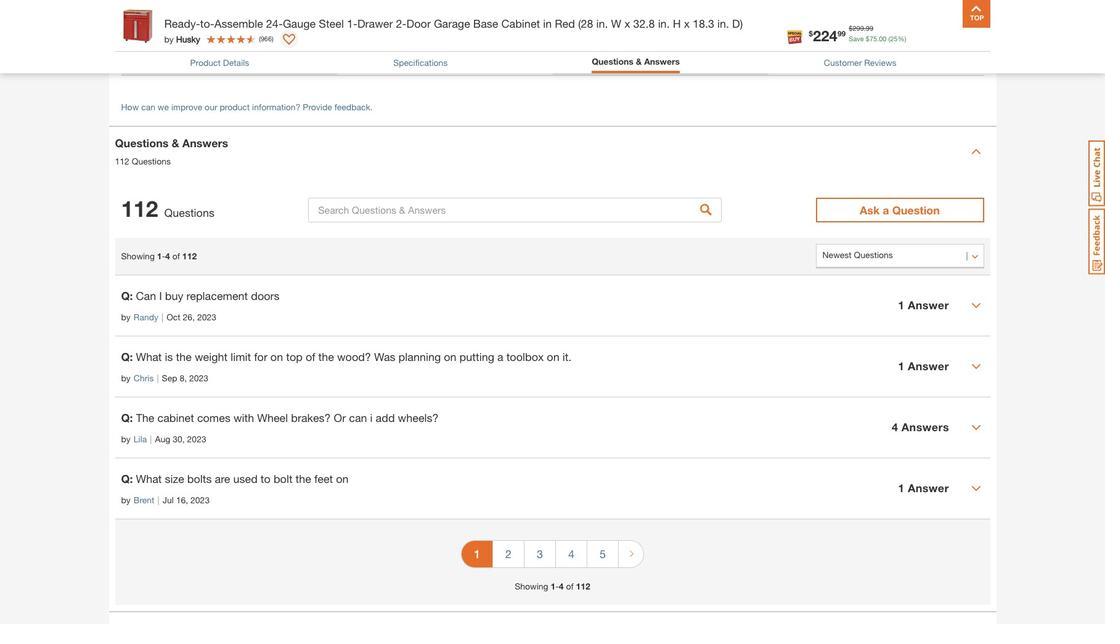 Task type: describe. For each thing, give the bounding box(es) containing it.
Search Questions & Answers text field
[[309, 198, 722, 223]]

answers inside questions element
[[902, 421, 950, 434]]

q: what size bolts are used to bolt the feet on
[[121, 472, 349, 486]]

by randy | oct 26, 2023
[[121, 312, 217, 322]]

are
[[215, 472, 230, 486]]

improve
[[171, 102, 202, 112]]

by husky
[[164, 34, 200, 44]]

putting
[[460, 350, 495, 364]]

0 vertical spatial can
[[141, 102, 155, 112]]

brent
[[134, 495, 155, 506]]

1 answer from the top
[[909, 299, 950, 312]]

by for can i buy replacement doors
[[121, 312, 131, 322]]

randy
[[134, 312, 159, 322]]

answers for questions & answers
[[645, 56, 680, 67]]

product
[[220, 102, 250, 112]]

questions & answers 112 questions
[[115, 136, 228, 167]]

gauge
[[283, 17, 316, 30]]

$ for 224
[[809, 29, 814, 38]]

| for i
[[162, 312, 164, 322]]

questions element
[[115, 275, 991, 520]]

lila
[[134, 434, 147, 445]]

to-
[[200, 17, 215, 30]]

specifications
[[394, 57, 448, 68]]

of inside questions element
[[306, 350, 316, 364]]

wear
[[451, 31, 469, 42]]

3
[[537, 548, 543, 561]]

product image image
[[118, 6, 158, 46]]

red
[[555, 17, 575, 30]]

1 vertical spatial .
[[878, 34, 880, 42]]

year
[[422, 0, 439, 3]]

for for limit
[[254, 350, 268, 364]]

questions inside 112 questions
[[164, 206, 215, 219]]

1 horizontal spatial to
[[343, 31, 351, 42]]

wheel
[[257, 411, 288, 425]]

| for is
[[157, 373, 159, 383]]

product
[[190, 57, 221, 68]]

save
[[850, 34, 865, 42]]

0 horizontal spatial rights,
[[386, 57, 410, 68]]

which
[[413, 57, 436, 68]]

what for what size bolts are used to bolt the feet on
[[136, 472, 162, 486]]

buy
[[165, 289, 184, 303]]

1 horizontal spatial the
[[296, 472, 311, 486]]

weight
[[195, 350, 228, 364]]

can inside questions element
[[349, 411, 367, 425]]

by left husky at the top left of the page
[[164, 34, 174, 44]]

1 horizontal spatial rights,
[[450, 44, 474, 55]]

1-
[[347, 17, 358, 30]]

planning
[[399, 350, 441, 364]]

0 vertical spatial showing
[[121, 251, 155, 262]]

2 horizontal spatial the
[[319, 350, 334, 364]]

2 x from the left
[[684, 17, 690, 30]]

0 vertical spatial and
[[484, 18, 499, 29]]

state.
[[488, 57, 509, 68]]

doors
[[251, 289, 280, 303]]

299
[[853, 24, 865, 32]]

1 horizontal spatial this
[[508, 31, 524, 42]]

on left putting
[[444, 350, 457, 364]]

answer for on
[[909, 482, 950, 495]]

4 inside questions element
[[893, 421, 899, 434]]

q: can i buy replacement doors
[[121, 289, 280, 303]]

( 966 )
[[259, 34, 274, 42]]

224
[[814, 27, 838, 44]]

on left the it.
[[547, 350, 560, 364]]

bolts
[[187, 472, 212, 486]]

( inside $ 299 . 99 save $ 75 . 00 ( 25 %)
[[889, 34, 891, 42]]

| for size
[[158, 495, 160, 506]]

caret image for the cabinet comes with wheel brakes? or can i add wheels?
[[972, 423, 982, 433]]

other
[[364, 57, 384, 68]]

32.8
[[634, 17, 655, 30]]

damages
[[446, 18, 482, 29]]

(28
[[579, 17, 594, 30]]

by chris | sep 8, 2023
[[121, 373, 209, 383]]

cabinet
[[502, 17, 540, 30]]

display image
[[283, 34, 295, 46]]

can
[[136, 289, 156, 303]]

2023 for buy
[[197, 312, 217, 322]]

4 link
[[556, 541, 587, 568]]

randy button
[[134, 311, 159, 324]]

door
[[407, 17, 431, 30]]

garage
[[434, 17, 471, 30]]

1 horizontal spatial warranty
[[404, 5, 438, 16]]

1 caret image from the top
[[972, 147, 982, 157]]

24-
[[266, 17, 283, 30]]

1 answer for the
[[899, 360, 950, 373]]

incidental/inconsequential
[[343, 18, 444, 29]]

112 inside questions & answers 112 questions
[[115, 156, 129, 167]]

assemble
[[215, 17, 263, 30]]

1 horizontal spatial -
[[556, 581, 559, 592]]

cabinet
[[158, 411, 194, 425]]

navigation containing 2
[[461, 532, 645, 580]]

00
[[880, 34, 887, 42]]

a inside questions element
[[498, 350, 504, 364]]

$ 299 . 99 save $ 75 . 00 ( 25 %)
[[850, 24, 907, 42]]

5
[[600, 548, 606, 561]]

1 1 answer from the top
[[899, 299, 950, 312]]

limit
[[231, 350, 251, 364]]

2 in. from the left
[[659, 17, 670, 30]]

feet
[[315, 472, 333, 486]]

4 inside 4 link
[[569, 548, 575, 561]]

gives
[[379, 44, 399, 55]]

in
[[544, 17, 552, 30]]

0 horizontal spatial this
[[386, 5, 402, 16]]

8,
[[180, 373, 187, 383]]

wood
[[343, 5, 366, 16]]

details
[[223, 57, 249, 68]]

used
[[233, 472, 258, 486]]

question
[[893, 203, 941, 217]]

18.3
[[693, 17, 715, 30]]

chris
[[134, 373, 154, 383]]

wheels?
[[398, 411, 439, 425]]

2 link
[[493, 541, 524, 568]]

have
[[343, 57, 362, 68]]

limited
[[441, 0, 469, 3]]

drawer
[[358, 17, 393, 30]]

by lila | aug 30, 2023
[[121, 434, 206, 445]]

d)
[[733, 17, 743, 30]]

state
[[456, 57, 476, 68]]

feedback link image
[[1089, 208, 1106, 275]]

customer
[[825, 57, 863, 68]]

caret image for can i buy replacement doors
[[972, 301, 982, 311]]

%)
[[898, 34, 907, 42]]

on right feet
[[336, 472, 349, 486]]

1 vertical spatial and
[[472, 31, 486, 42]]

112 questions
[[121, 195, 215, 222]]

sep
[[162, 373, 177, 383]]

| for cabinet
[[150, 434, 152, 445]]

to inside questions element
[[261, 472, 271, 486]]

top
[[286, 350, 303, 364]]

i
[[159, 289, 162, 303]]



Task type: vqa. For each thing, say whether or not it's contained in the screenshot.
the rightmost A
yes



Task type: locate. For each thing, give the bounding box(es) containing it.
this down warranty.
[[386, 5, 402, 16]]

live chat image
[[1089, 141, 1106, 207]]

how can we improve our product information? provide feedback. link
[[121, 102, 373, 112]]

1 vertical spatial 1 answer
[[899, 360, 950, 373]]

the
[[136, 411, 155, 425]]

2 ( from the left
[[259, 34, 261, 42]]

1 horizontal spatial answers
[[645, 56, 680, 67]]

or
[[334, 411, 346, 425]]

| left "sep"
[[157, 373, 159, 383]]

2 vertical spatial 1 answer
[[899, 482, 950, 495]]

is
[[165, 350, 173, 364]]

3 1 answer from the top
[[899, 482, 950, 495]]

for inside questions element
[[254, 350, 268, 364]]

0 horizontal spatial 99
[[838, 29, 846, 38]]

& down 'improve'
[[172, 136, 179, 150]]

you
[[402, 44, 416, 55], [494, 44, 508, 55]]

q:
[[121, 289, 133, 303], [121, 350, 133, 364], [121, 411, 133, 425], [121, 472, 133, 486]]

1 vertical spatial of
[[306, 350, 316, 364]]

2023 right 26,
[[197, 312, 217, 322]]

you down the 'or'
[[402, 44, 416, 55]]

on left top
[[271, 350, 283, 364]]

for for warranty
[[509, 0, 519, 3]]

0 horizontal spatial for
[[254, 350, 268, 364]]

can left "i"
[[349, 411, 367, 425]]

full
[[526, 31, 537, 42]]

chris button
[[134, 372, 154, 385]]

in. left the h
[[659, 17, 670, 30]]

solid
[[522, 0, 541, 3]]

0 horizontal spatial &
[[172, 136, 179, 150]]

q: left can
[[121, 289, 133, 303]]

2 vertical spatial answers
[[902, 421, 950, 434]]

by for the cabinet comes with wheel brakes? or can i add wheels?
[[121, 434, 131, 445]]

0 vertical spatial warranty
[[404, 5, 438, 16]]

by left randy button
[[121, 312, 131, 322]]

0 vertical spatial this
[[386, 5, 402, 16]]

1 vertical spatial for
[[254, 350, 268, 364]]

rights, down wear
[[450, 44, 474, 55]]

and up tear.
[[484, 18, 499, 29]]

| left jul
[[158, 495, 160, 506]]

q: for q: the cabinet comes with wheel brakes? or can i add wheels?
[[121, 411, 133, 425]]

husky
[[176, 34, 200, 44]]

2 what from the top
[[136, 472, 162, 486]]

you up the state.
[[494, 44, 508, 55]]

| left oct in the left of the page
[[162, 312, 164, 322]]

x right the h
[[684, 17, 690, 30]]

rights,
[[450, 44, 474, 55], [386, 57, 410, 68]]

comes
[[197, 411, 231, 425]]

1 horizontal spatial in.
[[659, 17, 670, 30]]

- down 4 link
[[556, 581, 559, 592]]

1 horizontal spatial showing
[[515, 581, 549, 592]]

lifetime
[[343, 0, 374, 3]]

q: for q: can i buy replacement doors
[[121, 289, 133, 303]]

the left feet
[[296, 472, 311, 486]]

due
[[531, 18, 546, 29]]

failures
[[501, 18, 529, 29]]

w
[[612, 17, 622, 30]]

0 horizontal spatial answers
[[182, 136, 228, 150]]

|
[[162, 312, 164, 322], [157, 373, 159, 383], [150, 434, 152, 445], [158, 495, 160, 506]]

provide
[[303, 102, 332, 112]]

$ left the save
[[809, 29, 814, 38]]

what
[[136, 350, 162, 364], [136, 472, 162, 486]]

& for questions & answers 112 questions
[[172, 136, 179, 150]]

by left chris at the bottom of page
[[121, 373, 131, 383]]

excludes
[[440, 5, 475, 16]]

1 x from the left
[[625, 17, 631, 30]]

h
[[673, 17, 681, 30]]

0 horizontal spatial you
[[402, 44, 416, 55]]

q: for q: what is the weight limit for on top of the wood? was planning on putting a toolbox on it.
[[121, 350, 133, 364]]

what for what is the weight limit for on top of the wood? was planning on putting a toolbox on it.
[[136, 350, 162, 364]]

vary
[[438, 57, 454, 68]]

1 vertical spatial warranty
[[343, 44, 377, 55]]

1 vertical spatial what
[[136, 472, 162, 486]]

of down 4 link
[[566, 581, 574, 592]]

1 vertical spatial showing 1 - 4 of 112
[[515, 581, 591, 592]]

navigation
[[461, 532, 645, 580]]

for left solid
[[509, 0, 519, 3]]

answers inside questions & answers 112 questions
[[182, 136, 228, 150]]

2 horizontal spatial answers
[[902, 421, 950, 434]]

1 horizontal spatial a
[[883, 203, 890, 217]]

1 vertical spatial this
[[508, 31, 524, 42]]

our
[[205, 102, 217, 112]]

3 in. from the left
[[718, 17, 730, 30]]

q: for q: what size bolts are used to bolt the feet on
[[121, 472, 133, 486]]

2 1 answer from the top
[[899, 360, 950, 373]]

& for questions & answers
[[636, 56, 642, 67]]

( right 00
[[889, 34, 891, 42]]

we
[[158, 102, 169, 112]]

2 you from the left
[[494, 44, 508, 55]]

$ inside $ 224 99
[[809, 29, 814, 38]]

0 horizontal spatial can
[[141, 102, 155, 112]]

1 q: from the top
[[121, 289, 133, 303]]

1 horizontal spatial you
[[494, 44, 508, 55]]

0 horizontal spatial .
[[865, 24, 867, 32]]

0 vertical spatial answers
[[645, 56, 680, 67]]

showing up can
[[121, 251, 155, 262]]

0 vertical spatial &
[[636, 56, 642, 67]]

top button
[[963, 0, 991, 28]]

2-
[[396, 17, 407, 30]]

what up brent
[[136, 472, 162, 486]]

1 horizontal spatial $
[[850, 24, 853, 32]]

1 vertical spatial &
[[172, 136, 179, 150]]

)
[[272, 34, 274, 42]]

99 inside $ 299 . 99 save $ 75 . 00 ( 25 %)
[[867, 24, 874, 32]]

0 horizontal spatial of
[[173, 251, 180, 262]]

0 vertical spatial showing 1 - 4 of 112
[[121, 251, 197, 262]]

showing 1 - 4 of 112 up i
[[121, 251, 197, 262]]

in. left w
[[597, 17, 609, 30]]

1 answer for on
[[899, 482, 950, 495]]

1 answer
[[899, 299, 950, 312], [899, 360, 950, 373], [899, 482, 950, 495]]

1 horizontal spatial showing 1 - 4 of 112
[[515, 581, 591, 592]]

2023 for the
[[189, 373, 209, 383]]

| right lila button
[[150, 434, 152, 445]]

by left lila button
[[121, 434, 131, 445]]

this down failures
[[508, 31, 524, 42]]

ask a question
[[860, 203, 941, 217]]

0 horizontal spatial warranty
[[343, 44, 377, 55]]

1 vertical spatial to
[[478, 57, 486, 68]]

q: what is the weight limit for on top of the wood? was planning on putting a toolbox on it.
[[121, 350, 572, 364]]

by for what size bolts are used to bolt the feet on
[[121, 495, 131, 506]]

showing down 3 link in the bottom of the page
[[515, 581, 549, 592]]

caret image
[[972, 147, 982, 157], [972, 301, 982, 311], [972, 423, 982, 433], [972, 484, 982, 494]]

0 horizontal spatial $
[[809, 29, 814, 38]]

3 caret image from the top
[[972, 423, 982, 433]]

- up i
[[162, 251, 165, 262]]

3 answer from the top
[[909, 482, 950, 495]]

$ for 299
[[850, 24, 853, 32]]

of right top
[[306, 350, 316, 364]]

1 what from the top
[[136, 350, 162, 364]]

how
[[121, 102, 139, 112]]

jul
[[163, 495, 174, 506]]

2023 right 8, on the left bottom
[[189, 373, 209, 383]]

3 q: from the top
[[121, 411, 133, 425]]

1 horizontal spatial of
[[306, 350, 316, 364]]

a right ask
[[883, 203, 890, 217]]

of up buy at the top
[[173, 251, 180, 262]]

0 vertical spatial .
[[865, 24, 867, 32]]

2 horizontal spatial to
[[478, 57, 486, 68]]

of
[[173, 251, 180, 262], [306, 350, 316, 364], [566, 581, 574, 592]]

for inside lifetime warranty. 1 year limited warranty for solid wood top. this warranty excludes incidental/inconsequential damages and failures due to misuse, abuse or normal wear and tear. this full warranty gives you specific rights, and you may also have other rights, which vary state to state.
[[509, 0, 519, 3]]

what left is
[[136, 350, 162, 364]]

q: the cabinet comes with wheel brakes? or can i add wheels?
[[121, 411, 439, 425]]

2023 for comes
[[187, 434, 206, 445]]

0 horizontal spatial showing 1 - 4 of 112
[[121, 251, 197, 262]]

brent button
[[134, 494, 155, 507]]

q: left is
[[121, 350, 133, 364]]

2023
[[197, 312, 217, 322], [189, 373, 209, 383], [187, 434, 206, 445], [191, 495, 210, 506]]

& down the '32.8'
[[636, 56, 642, 67]]

may
[[510, 44, 526, 55]]

showing 1 - 4 of 112 down 3 link in the bottom of the page
[[515, 581, 591, 592]]

the left wood?
[[319, 350, 334, 364]]

information?
[[252, 102, 301, 112]]

2 q: from the top
[[121, 350, 133, 364]]

112
[[115, 156, 129, 167], [121, 195, 158, 222], [182, 251, 197, 262], [576, 581, 591, 592]]

2 horizontal spatial of
[[566, 581, 574, 592]]

1 vertical spatial a
[[498, 350, 504, 364]]

ask
[[860, 203, 880, 217]]

questions
[[592, 56, 634, 67], [115, 136, 169, 150], [132, 156, 171, 167], [164, 206, 215, 219]]

1 horizontal spatial x
[[684, 17, 690, 30]]

a right putting
[[498, 350, 504, 364]]

answers
[[645, 56, 680, 67], [182, 136, 228, 150], [902, 421, 950, 434]]

0 vertical spatial what
[[136, 350, 162, 364]]

to right state
[[478, 57, 486, 68]]

1 vertical spatial answer
[[909, 360, 950, 373]]

normal
[[422, 31, 448, 42]]

4 caret image from the top
[[972, 484, 982, 494]]

0 horizontal spatial x
[[625, 17, 631, 30]]

99 up 75
[[867, 24, 874, 32]]

2023 right 16,
[[191, 495, 210, 506]]

wood?
[[337, 350, 371, 364]]

a inside button
[[883, 203, 890, 217]]

0 vertical spatial of
[[173, 251, 180, 262]]

0 horizontal spatial to
[[261, 472, 271, 486]]

and down tear.
[[477, 44, 491, 55]]

caret image
[[972, 362, 982, 372]]

16,
[[176, 495, 188, 506]]

4
[[165, 251, 170, 262], [893, 421, 899, 434], [569, 548, 575, 561], [559, 581, 564, 592]]

0 vertical spatial 1 answer
[[899, 299, 950, 312]]

to down 1-
[[343, 31, 351, 42]]

customer reviews
[[825, 57, 897, 68]]

0 horizontal spatial (
[[259, 34, 261, 42]]

2 vertical spatial answer
[[909, 482, 950, 495]]

lifetime warranty. 1 year limited warranty for solid wood top. this warranty excludes incidental/inconsequential damages and failures due to misuse, abuse or normal wear and tear. this full warranty gives you specific rights, and you may also have other rights, which vary state to state.
[[343, 0, 546, 68]]

top.
[[368, 5, 383, 16]]

in. left d) on the top of page
[[718, 17, 730, 30]]

x right w
[[625, 17, 631, 30]]

1 inside lifetime warranty. 1 year limited warranty for solid wood top. this warranty excludes incidental/inconsequential damages and failures due to misuse, abuse or normal wear and tear. this full warranty gives you specific rights, and you may also have other rights, which vary state to state.
[[415, 0, 420, 3]]

showing 1 - 4 of 112
[[121, 251, 197, 262], [515, 581, 591, 592]]

and down base
[[472, 31, 486, 42]]

1 horizontal spatial (
[[889, 34, 891, 42]]

4 q: from the top
[[121, 472, 133, 486]]

25
[[891, 34, 898, 42]]

1 ( from the left
[[889, 34, 891, 42]]

warranty
[[472, 0, 506, 3]]

ready-
[[164, 17, 200, 30]]

0 vertical spatial for
[[509, 0, 519, 3]]

2 horizontal spatial $
[[867, 34, 870, 42]]

0 vertical spatial to
[[343, 31, 351, 42]]

1 vertical spatial answers
[[182, 136, 228, 150]]

2 vertical spatial to
[[261, 472, 271, 486]]

to
[[343, 31, 351, 42], [478, 57, 486, 68], [261, 472, 271, 486]]

with
[[234, 411, 254, 425]]

abuse
[[385, 31, 409, 42]]

2 horizontal spatial in.
[[718, 17, 730, 30]]

toolbox
[[507, 350, 544, 364]]

i
[[370, 411, 373, 425]]

2 vertical spatial and
[[477, 44, 491, 55]]

$ right the save
[[867, 34, 870, 42]]

answer for the
[[909, 360, 950, 373]]

1 horizontal spatial for
[[509, 0, 519, 3]]

2 answer from the top
[[909, 360, 950, 373]]

0 vertical spatial answer
[[909, 299, 950, 312]]

$ 224 99
[[809, 27, 846, 44]]

2023 for bolts
[[191, 495, 210, 506]]

the right is
[[176, 350, 192, 364]]

0 vertical spatial a
[[883, 203, 890, 217]]

0 horizontal spatial the
[[176, 350, 192, 364]]

2 vertical spatial of
[[566, 581, 574, 592]]

2 caret image from the top
[[972, 301, 982, 311]]

1 horizontal spatial .
[[878, 34, 880, 42]]

by left brent button at the bottom left
[[121, 495, 131, 506]]

q: up by brent | jul 16, 2023 at the bottom of page
[[121, 472, 133, 486]]

1 vertical spatial showing
[[515, 581, 549, 592]]

q: left the
[[121, 411, 133, 425]]

for right limit
[[254, 350, 268, 364]]

1 you from the left
[[402, 44, 416, 55]]

1 vertical spatial can
[[349, 411, 367, 425]]

warranty up door
[[404, 5, 438, 16]]

answers for questions & answers 112 questions
[[182, 136, 228, 150]]

showing
[[121, 251, 155, 262], [515, 581, 549, 592]]

add
[[376, 411, 395, 425]]

1 vertical spatial rights,
[[386, 57, 410, 68]]

steel
[[319, 17, 344, 30]]

replacement
[[187, 289, 248, 303]]

$
[[850, 24, 853, 32], [809, 29, 814, 38], [867, 34, 870, 42]]

0 horizontal spatial -
[[162, 251, 165, 262]]

99
[[867, 24, 874, 32], [838, 29, 846, 38]]

99 inside $ 224 99
[[838, 29, 846, 38]]

& inside questions & answers 112 questions
[[172, 136, 179, 150]]

(
[[889, 34, 891, 42], [259, 34, 261, 42]]

1 vertical spatial -
[[556, 581, 559, 592]]

by for what is the weight limit for on top of the wood? was planning on putting a toolbox on it.
[[121, 373, 131, 383]]

0 vertical spatial -
[[162, 251, 165, 262]]

can left we
[[141, 102, 155, 112]]

1 in. from the left
[[597, 17, 609, 30]]

warranty up have
[[343, 44, 377, 55]]

0 horizontal spatial showing
[[121, 251, 155, 262]]

0 horizontal spatial in.
[[597, 17, 609, 30]]

0 horizontal spatial a
[[498, 350, 504, 364]]

2
[[506, 548, 512, 561]]

2023 right 30,
[[187, 434, 206, 445]]

1 horizontal spatial 99
[[867, 24, 874, 32]]

99 left the save
[[838, 29, 846, 38]]

1 horizontal spatial can
[[349, 411, 367, 425]]

$ up the save
[[850, 24, 853, 32]]

this
[[386, 5, 402, 16], [508, 31, 524, 42]]

1
[[415, 0, 420, 3], [157, 251, 162, 262], [899, 299, 905, 312], [899, 360, 905, 373], [899, 482, 905, 495], [551, 581, 556, 592]]

rights, down the gives
[[386, 57, 410, 68]]

1 horizontal spatial &
[[636, 56, 642, 67]]

( left )
[[259, 34, 261, 42]]

caret image for what size bolts are used to bolt the feet on
[[972, 484, 982, 494]]

to left bolt
[[261, 472, 271, 486]]

in.
[[597, 17, 609, 30], [659, 17, 670, 30], [718, 17, 730, 30]]

0 vertical spatial rights,
[[450, 44, 474, 55]]

bolt
[[274, 472, 293, 486]]



